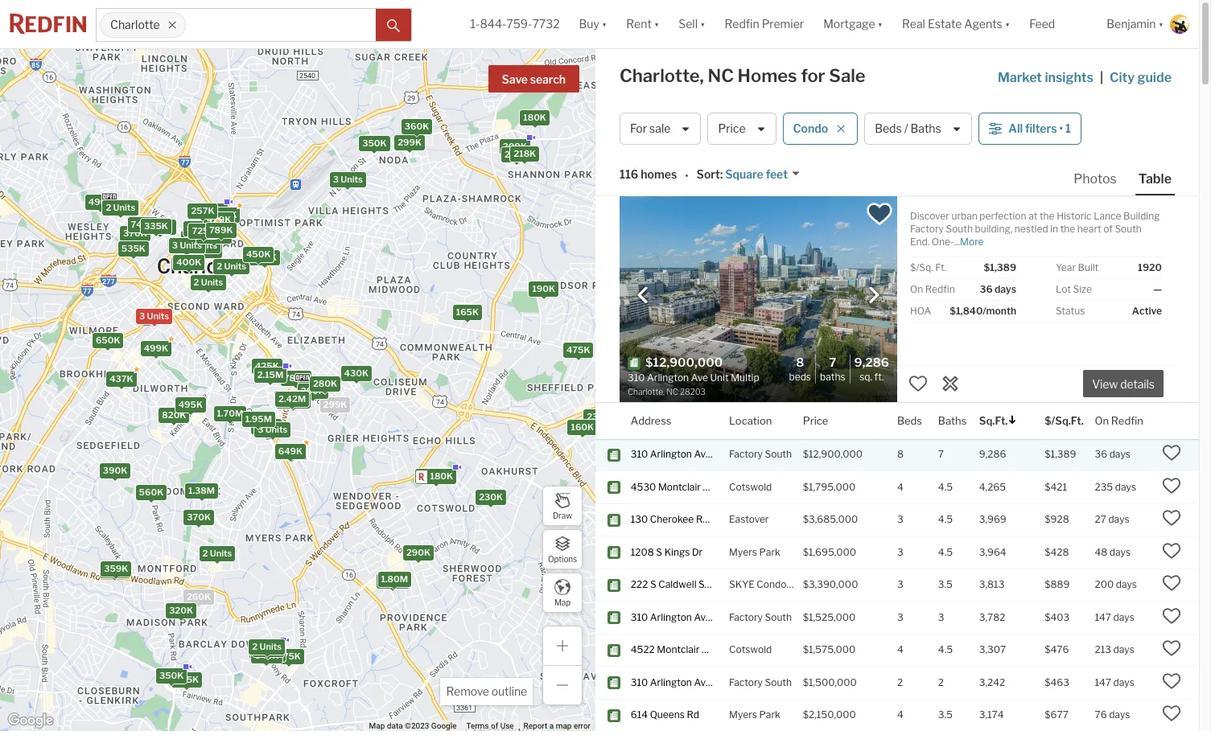 Task type: locate. For each thing, give the bounding box(es) containing it.
rd right queens
[[687, 709, 699, 721]]

$/sq.ft.
[[1045, 414, 1084, 427]]

park up skye condominiums
[[759, 546, 780, 558]]

south right &
[[765, 677, 792, 689]]

4.5 for 3,307
[[938, 644, 953, 656]]

48
[[1095, 546, 1108, 558]]

7 inside 7 baths
[[829, 356, 836, 370]]

▾ inside 'link'
[[1005, 17, 1010, 31]]

2 units
[[106, 202, 135, 213], [199, 230, 229, 241], [189, 244, 219, 256], [217, 261, 246, 272], [194, 277, 223, 288], [202, 548, 232, 560], [252, 641, 282, 653], [253, 647, 282, 658]]

favorite button image
[[866, 200, 893, 228]]

1 vertical spatial 36
[[1095, 449, 1107, 461]]

photos button
[[1070, 171, 1135, 194]]

1 horizontal spatial of
[[1104, 223, 1113, 235]]

0 horizontal spatial 230k
[[426, 470, 450, 481]]

rd inside "link"
[[687, 709, 699, 721]]

2 unit from the top
[[713, 612, 732, 624]]

2 favorite this home image from the top
[[1162, 476, 1181, 496]]

1 vertical spatial 36 days
[[1095, 449, 1131, 461]]

None search field
[[186, 9, 375, 41]]

favorite this home image right 76 days
[[1162, 704, 1181, 724]]

submit search image
[[387, 19, 400, 32]]

myers down 327 on the bottom of the page
[[729, 709, 757, 721]]

cherokee
[[650, 514, 694, 526]]

1 horizontal spatial map
[[554, 598, 571, 607]]

2
[[106, 202, 111, 213], [199, 230, 205, 241], [189, 244, 195, 256], [217, 261, 222, 272], [194, 277, 199, 288], [202, 548, 208, 560], [252, 641, 258, 653], [253, 647, 258, 658], [897, 677, 903, 689], [938, 677, 944, 689]]

0 vertical spatial ft.
[[935, 262, 947, 274]]

1 vertical spatial of
[[491, 722, 498, 731]]

square
[[725, 168, 764, 181]]

$889
[[1045, 579, 1070, 591]]

759-
[[506, 17, 532, 31]]

165k
[[456, 307, 479, 318]]

myers park for $1,695,000
[[729, 546, 780, 558]]

baths left sq.
[[820, 371, 845, 383]]

days for $421
[[1115, 481, 1136, 493]]

7 for 7 baths
[[829, 356, 836, 370]]

map
[[554, 598, 571, 607], [369, 722, 385, 731]]

0 horizontal spatial 370k
[[123, 228, 147, 239]]

table
[[1139, 171, 1172, 187]]

map for map data ©2023 google
[[369, 722, 385, 731]]

116
[[620, 168, 638, 181]]

0 vertical spatial 36 days
[[980, 283, 1016, 295]]

arlington down 4522 montclair ave link
[[650, 677, 692, 689]]

filters
[[1025, 122, 1057, 136]]

310 for 310 arlington ave unit 217, 219, 221
[[631, 612, 648, 624]]

days down 213 days
[[1113, 677, 1135, 689]]

south down 'building'
[[1115, 223, 1142, 235]]

1 vertical spatial myers
[[729, 709, 757, 721]]

eastover
[[729, 514, 769, 526]]

370k up 535k
[[123, 228, 147, 239]]

map left the data at the bottom left
[[369, 722, 385, 731]]

116 homes •
[[620, 168, 689, 182]]

230k left draw button
[[479, 492, 503, 503]]

• for all filters • 1
[[1059, 122, 1063, 136]]

s for 222
[[650, 579, 656, 591]]

• left 1
[[1059, 122, 1063, 136]]

1 vertical spatial park
[[759, 709, 780, 721]]

the right at at the right top of the page
[[1040, 210, 1055, 222]]

south down skye condominiums
[[765, 612, 792, 624]]

0 vertical spatial 4
[[897, 481, 904, 493]]

6 ▾ from the left
[[1159, 17, 1164, 31]]

1 vertical spatial $1,389
[[1045, 449, 1076, 461]]

rd left #105 on the bottom right of the page
[[696, 514, 709, 526]]

0 horizontal spatial ft.
[[874, 371, 884, 383]]

rent ▾
[[626, 17, 659, 31]]

147 days for $463
[[1095, 677, 1135, 689]]

2 4.5 from the top
[[938, 514, 953, 526]]

factory down skye
[[729, 612, 763, 624]]

1 vertical spatial 7
[[938, 449, 944, 461]]

8 for 8
[[897, 449, 904, 461]]

view details link
[[1083, 369, 1164, 398]]

1 horizontal spatial price button
[[803, 403, 828, 439]]

ave up "4530 montclair ave"
[[694, 449, 711, 461]]

1 vertical spatial montclair
[[657, 644, 700, 656]]

160k
[[571, 422, 594, 433]]

cotswold for 4522 montclair ave
[[729, 644, 772, 656]]

4.5 left 3,964
[[938, 546, 953, 558]]

guide
[[1138, 70, 1172, 85]]

price up :
[[718, 122, 746, 136]]

the right in
[[1060, 223, 1075, 235]]

at
[[1029, 210, 1038, 222]]

building
[[1123, 210, 1160, 222]]

4 4.5 from the top
[[938, 644, 953, 656]]

310
[[631, 449, 648, 461], [631, 612, 648, 624], [631, 677, 648, 689]]

36 days up $1,840/month on the right top
[[980, 283, 1016, 295]]

400k
[[176, 256, 201, 268]]

0 horizontal spatial of
[[491, 722, 498, 731]]

1 vertical spatial beds
[[789, 371, 811, 383]]

2 310 from the top
[[631, 612, 648, 624]]

2 vertical spatial arlington
[[650, 677, 692, 689]]

1 myers from the top
[[729, 546, 757, 558]]

0 vertical spatial 299k
[[398, 137, 422, 148]]

450k
[[246, 248, 271, 260]]

myers park down &
[[729, 709, 780, 721]]

0 vertical spatial map
[[554, 598, 571, 607]]

260k up 320k
[[187, 592, 211, 603]]

27 days
[[1095, 514, 1130, 526]]

1 vertical spatial 147
[[1095, 677, 1111, 689]]

0 vertical spatial 3.5
[[938, 579, 953, 591]]

redfin down view details
[[1111, 414, 1143, 427]]

3.5 for 3,813
[[938, 579, 953, 591]]

montclair up 130 cherokee rd #105 link at the right of the page
[[658, 481, 701, 493]]

1 147 from the top
[[1095, 612, 1111, 624]]

address button
[[631, 403, 672, 439]]

$476
[[1045, 644, 1069, 656]]

of
[[1104, 223, 1113, 235], [491, 722, 498, 731]]

3 4 from the top
[[897, 709, 904, 721]]

1 arlington from the top
[[650, 449, 692, 461]]

0 vertical spatial myers
[[729, 546, 757, 558]]

days right 235
[[1115, 481, 1136, 493]]

▾ right the mortgage
[[878, 17, 883, 31]]

0 vertical spatial cotswold
[[729, 481, 772, 493]]

remove condo image
[[836, 124, 846, 134]]

myers up skye
[[729, 546, 757, 558]]

260k down 780k
[[301, 386, 325, 397]]

3 unit from the top
[[713, 677, 732, 689]]

terms of use
[[466, 722, 514, 731]]

0 vertical spatial 8
[[796, 356, 804, 370]]

1 horizontal spatial redfin
[[925, 283, 955, 295]]

4.5 left 3,307
[[938, 644, 953, 656]]

8 left 7 baths
[[796, 356, 804, 370]]

0 horizontal spatial •
[[685, 169, 689, 182]]

days up 235 days
[[1110, 449, 1131, 461]]

3 ▾ from the left
[[700, 17, 705, 31]]

favorite this home image right 213 days
[[1162, 639, 1181, 659]]

days right 48
[[1110, 546, 1131, 558]]

2 4 from the top
[[897, 644, 904, 656]]

nc
[[708, 65, 734, 86]]

313k
[[260, 649, 282, 660]]

9,286 up sq.
[[854, 356, 889, 370]]

8 inside the 8 beds
[[796, 356, 804, 370]]

• inside 116 homes •
[[685, 169, 689, 182]]

1-844-759-7732 link
[[470, 17, 560, 31]]

feet
[[766, 168, 788, 181]]

1 vertical spatial 299k
[[323, 399, 347, 411]]

1 vertical spatial arlington
[[650, 612, 692, 624]]

1 cotswold from the top
[[729, 481, 772, 493]]

myers for 614 queens rd
[[729, 709, 757, 721]]

1 vertical spatial rd
[[687, 709, 699, 721]]

0 vertical spatial •
[[1059, 122, 1063, 136]]

favorite this home image for 213 days
[[1162, 639, 1181, 659]]

unit left 217, at the bottom of the page
[[713, 612, 732, 624]]

google image
[[4, 711, 57, 732]]

3 310 from the top
[[631, 677, 648, 689]]

factory south for 217,
[[729, 612, 792, 624]]

favorite this home image right 27 days
[[1162, 509, 1181, 528]]

sell
[[679, 17, 698, 31]]

beds left "/"
[[875, 122, 902, 136]]

favorite this home image for $889
[[1162, 574, 1181, 593]]

real estate agents ▾ link
[[902, 0, 1010, 48]]

7 down baths button
[[938, 449, 944, 461]]

1 4 from the top
[[897, 481, 904, 493]]

2 147 from the top
[[1095, 677, 1111, 689]]

1 vertical spatial the
[[1060, 223, 1075, 235]]

baths right "/"
[[911, 122, 941, 136]]

4 right $2,150,000
[[897, 709, 904, 721]]

2 vertical spatial beds
[[897, 414, 922, 427]]

0 horizontal spatial on redfin
[[910, 283, 955, 295]]

4.5
[[938, 481, 953, 493], [938, 514, 953, 526], [938, 546, 953, 558], [938, 644, 953, 656]]

0 vertical spatial 36
[[980, 283, 993, 295]]

ave down the st
[[694, 612, 711, 624]]

1 vertical spatial 340k
[[254, 421, 279, 432]]

favorite this home image for $463
[[1162, 672, 1181, 691]]

of left use
[[491, 722, 498, 731]]

factory for $12,900,000
[[729, 449, 763, 461]]

favorite this home image
[[1162, 444, 1181, 463], [1162, 476, 1181, 496], [1162, 542, 1181, 561], [1162, 574, 1181, 593], [1162, 607, 1181, 626], [1162, 672, 1181, 691]]

180k up 290k
[[430, 471, 453, 482]]

2 vertical spatial baths
[[938, 414, 967, 427]]

2 vertical spatial factory south
[[729, 677, 792, 689]]

0 vertical spatial factory south
[[729, 449, 792, 461]]

redfin
[[725, 17, 759, 31], [925, 283, 955, 295], [1111, 414, 1143, 427]]

ave left 327 on the bottom of the page
[[694, 677, 711, 689]]

map down "options"
[[554, 598, 571, 607]]

370k down 1.38m
[[187, 512, 211, 523]]

myers park down eastover on the right of page
[[729, 546, 780, 558]]

of down lance
[[1104, 223, 1113, 235]]

3.5 left 3,813
[[938, 579, 953, 591]]

221
[[775, 612, 791, 624]]

4530 montclair ave link
[[631, 481, 720, 494]]

8 down 'beds' button
[[897, 449, 904, 461]]

▾ for buy ▾
[[602, 17, 607, 31]]

1 myers park from the top
[[729, 546, 780, 558]]

0 vertical spatial 147
[[1095, 612, 1111, 624]]

1 park from the top
[[759, 546, 780, 558]]

▾ right agents
[[1005, 17, 1010, 31]]

299k down 360k
[[398, 137, 422, 148]]

days for $476
[[1113, 644, 1135, 656]]

days right 213
[[1113, 644, 1135, 656]]

1 3.5 from the top
[[938, 579, 953, 591]]

cotswold up eastover on the right of page
[[729, 481, 772, 493]]

0 horizontal spatial 36 days
[[980, 283, 1016, 295]]

sq.ft. button
[[979, 403, 1018, 439]]

—
[[1153, 283, 1162, 295]]

2 myers from the top
[[729, 709, 757, 721]]

1 unit from the top
[[713, 449, 732, 461]]

1 vertical spatial on
[[1095, 414, 1109, 427]]

beds for beds / baths
[[875, 122, 902, 136]]

355k
[[253, 252, 277, 263], [175, 674, 199, 686]]

favorite this home image for $403
[[1162, 607, 1181, 626]]

feed
[[1029, 17, 1055, 31]]

0 vertical spatial myers park
[[729, 546, 780, 558]]

1 vertical spatial 4
[[897, 644, 904, 656]]

baths button
[[938, 403, 967, 439]]

320k
[[169, 605, 193, 616]]

montclair right "4522"
[[657, 644, 700, 656]]

2 3.5 from the top
[[938, 709, 953, 721]]

beds left baths button
[[897, 414, 922, 427]]

475k up "237k"
[[566, 345, 590, 356]]

0 vertical spatial baths
[[911, 122, 941, 136]]

montclair
[[658, 481, 701, 493], [657, 644, 700, 656]]

5 ▾ from the left
[[1005, 17, 1010, 31]]

1 vertical spatial myers park
[[729, 709, 780, 721]]

discover urban perfection at the historic lance building factory south building, nestled in the heart of south end. one-...
[[910, 210, 1160, 248]]

days for $1,389
[[1110, 449, 1131, 461]]

0 horizontal spatial price button
[[708, 113, 776, 145]]

park for $1,695,000
[[759, 546, 780, 558]]

495k
[[178, 399, 203, 410]]

s right 222 at right bottom
[[650, 579, 656, 591]]

mortgage ▾ button
[[823, 0, 883, 48]]

0 horizontal spatial 180k
[[430, 471, 453, 482]]

redfin premier
[[725, 17, 804, 31]]

4.5 left 4,265
[[938, 481, 953, 493]]

2 arlington from the top
[[650, 612, 692, 624]]

2 myers park from the top
[[729, 709, 780, 721]]

arlington for 310 arlington ave unit multiple
[[650, 449, 692, 461]]

4.5 left the 3,969 on the right of page
[[938, 514, 953, 526]]

0 vertical spatial $1,389
[[984, 262, 1016, 274]]

beds inside button
[[875, 122, 902, 136]]

0 horizontal spatial 355k
[[175, 674, 199, 686]]

3.5 left the 3,174
[[938, 709, 953, 721]]

4 for $1,795,000
[[897, 481, 904, 493]]

0 horizontal spatial 350k
[[159, 671, 184, 682]]

beds / baths
[[875, 122, 941, 136]]

2 ▾ from the left
[[654, 17, 659, 31]]

5 favorite this home image from the top
[[1162, 607, 1181, 626]]

days up $1,840/month on the right top
[[995, 283, 1016, 295]]

ave down 310 arlington ave unit multiple link
[[703, 481, 720, 493]]

units
[[341, 174, 363, 185], [114, 202, 136, 213], [113, 202, 135, 213], [207, 230, 229, 241], [180, 240, 202, 251], [195, 240, 217, 251], [196, 244, 219, 256], [224, 261, 246, 272], [201, 277, 223, 288], [147, 310, 169, 322], [265, 424, 288, 436], [210, 548, 232, 560], [260, 641, 282, 653], [260, 647, 282, 658]]

310 down 222 at right bottom
[[631, 612, 648, 624]]

0 horizontal spatial 299k
[[323, 399, 347, 411]]

$2,150,000
[[803, 709, 856, 721]]

213 days
[[1095, 644, 1135, 656]]

unit for 217,
[[713, 612, 732, 624]]

1 4.5 from the top
[[938, 481, 953, 493]]

photos
[[1074, 171, 1117, 187]]

4 favorite this home image from the top
[[1162, 574, 1181, 593]]

factory down the location button
[[729, 449, 763, 461]]

buy ▾ button
[[579, 0, 607, 48]]

649k
[[278, 446, 303, 457]]

$1,389 down more link
[[984, 262, 1016, 274]]

3.5 for 3,174
[[938, 709, 953, 721]]

favorite this home image
[[909, 374, 928, 393], [1162, 509, 1181, 528], [1162, 639, 1181, 659], [1162, 704, 1181, 724]]

urban
[[952, 210, 978, 222]]

0 vertical spatial s
[[656, 546, 662, 558]]

redfin down $/sq. ft.
[[925, 283, 955, 295]]

south for 3,782
[[765, 612, 792, 624]]

1 horizontal spatial on redfin
[[1095, 414, 1143, 427]]

1 horizontal spatial 7
[[938, 449, 944, 461]]

180k
[[523, 112, 546, 123], [430, 471, 453, 482]]

1 horizontal spatial 180k
[[523, 112, 546, 123]]

437k
[[110, 373, 133, 384]]

0 horizontal spatial 36
[[980, 283, 993, 295]]

0 horizontal spatial 9,286
[[854, 356, 889, 370]]

490k
[[88, 196, 113, 208]]

south up ...
[[946, 223, 973, 235]]

ft. right sq.
[[874, 371, 884, 383]]

6 favorite this home image from the top
[[1162, 672, 1181, 691]]

square feet button
[[723, 167, 801, 182]]

ave for 310 arlington ave unit 217, 219, 221
[[694, 612, 711, 624]]

0 vertical spatial 310
[[631, 449, 648, 461]]

heading
[[628, 355, 758, 398]]

2 horizontal spatial redfin
[[1111, 414, 1143, 427]]

2 cotswold from the top
[[729, 644, 772, 656]]

1 horizontal spatial on
[[1095, 414, 1109, 427]]

days right 76
[[1109, 709, 1130, 721]]

329
[[763, 677, 782, 689]]

0 vertical spatial on
[[910, 283, 923, 295]]

614
[[631, 709, 648, 721]]

1 310 from the top
[[631, 449, 648, 461]]

36 days up 235 days
[[1095, 449, 1131, 461]]

▾ right sell
[[700, 17, 705, 31]]

favorite this home image for $428
[[1162, 542, 1181, 561]]

table button
[[1135, 171, 1175, 196]]

7 right the 8 beds at the right
[[829, 356, 836, 370]]

1 favorite this home image from the top
[[1162, 444, 1181, 463]]

unit left 327 on the bottom of the page
[[713, 677, 732, 689]]

2 vertical spatial 4
[[897, 709, 904, 721]]

0 vertical spatial arlington
[[650, 449, 692, 461]]

1 147 days from the top
[[1095, 612, 1135, 624]]

©2023
[[405, 722, 429, 731]]

park down 329
[[759, 709, 780, 721]]

• inside all filters • 1 button
[[1059, 122, 1063, 136]]

310 up 614
[[631, 677, 648, 689]]

days right 27
[[1108, 514, 1130, 526]]

redfin left premier
[[725, 17, 759, 31]]

favorite this home image for 76 days
[[1162, 704, 1181, 724]]

0 vertical spatial the
[[1040, 210, 1055, 222]]

south down the location button
[[765, 449, 792, 461]]

3 4.5 from the top
[[938, 546, 953, 558]]

▾ right buy
[[602, 17, 607, 31]]

benjamin ▾
[[1107, 17, 1164, 31]]

310 arlington ave unit 217, 219, 221
[[631, 612, 791, 624]]

340k up 649k
[[254, 421, 279, 432]]

76 days
[[1095, 709, 1130, 721]]

0 horizontal spatial 8
[[796, 356, 804, 370]]

0 vertical spatial 355k
[[253, 252, 277, 263]]

draw
[[553, 511, 572, 520]]

299k down 280k
[[323, 399, 347, 411]]

on down view
[[1095, 414, 1109, 427]]

map inside button
[[554, 598, 571, 607]]

market insights link
[[998, 52, 1094, 88]]

0 vertical spatial 230k
[[426, 470, 450, 481]]

0 horizontal spatial redfin
[[725, 17, 759, 31]]

arlington up 4522 montclair ave
[[650, 612, 692, 624]]

0 vertical spatial unit
[[713, 449, 732, 461]]

1 horizontal spatial 9,286
[[979, 449, 1006, 461]]

days for $677
[[1109, 709, 1130, 721]]

ft. right $/sq.
[[935, 262, 947, 274]]

1 horizontal spatial •
[[1059, 122, 1063, 136]]

3 favorite this home image from the top
[[1162, 542, 1181, 561]]

rent ▾ button
[[626, 0, 659, 48]]

147 up 213
[[1095, 612, 1111, 624]]

1 vertical spatial 310
[[631, 612, 648, 624]]

4.5 for 3,964
[[938, 546, 953, 558]]

1 ▾ from the left
[[602, 17, 607, 31]]

614 queens rd
[[631, 709, 699, 721]]

ave down 310 arlington ave unit 217, 219, 221 link
[[702, 644, 719, 656]]

myers for 1208 s kings dr
[[729, 546, 757, 558]]

$677
[[1045, 709, 1069, 721]]

report
[[524, 722, 547, 731]]

1 vertical spatial map
[[369, 722, 385, 731]]

475k right 315k
[[277, 651, 301, 662]]

4530
[[631, 481, 656, 493]]

4 down 'beds' button
[[897, 481, 904, 493]]

4 ▾ from the left
[[878, 17, 883, 31]]

359k
[[104, 564, 128, 575]]

180k up 209k
[[523, 112, 546, 123]]

1 vertical spatial 147 days
[[1095, 677, 1135, 689]]

2 factory south from the top
[[729, 612, 792, 624]]

1 horizontal spatial 8
[[897, 449, 904, 461]]

▾ right rent
[[654, 17, 659, 31]]

2 147 days from the top
[[1095, 677, 1135, 689]]

36 up $1,840/month on the right top
[[980, 283, 993, 295]]

ave for 310 arlington ave unit 327 & 329
[[694, 677, 711, 689]]

2 park from the top
[[759, 709, 780, 721]]

2 vertical spatial 310
[[631, 677, 648, 689]]

530k
[[186, 223, 211, 234]]

780k
[[284, 373, 308, 384]]

1 vertical spatial factory south
[[729, 612, 792, 624]]

favorite button checkbox
[[866, 200, 893, 228]]

factory down discover in the top right of the page
[[910, 223, 944, 235]]

0 vertical spatial montclair
[[658, 481, 701, 493]]

0 horizontal spatial map
[[369, 722, 385, 731]]

1 factory south from the top
[[729, 449, 792, 461]]

0 vertical spatial redfin
[[725, 17, 759, 31]]

0 vertical spatial 7
[[829, 356, 836, 370]]

3 factory south from the top
[[729, 677, 792, 689]]

147 down 213
[[1095, 677, 1111, 689]]

147 days down 213 days
[[1095, 677, 1135, 689]]

favorite this home image for $1,389
[[1162, 444, 1181, 463]]

4 for $1,575,000
[[897, 644, 904, 656]]

0 vertical spatial of
[[1104, 223, 1113, 235]]

s
[[656, 546, 662, 558], [650, 579, 656, 591]]

0 vertical spatial 260k
[[301, 386, 325, 397]]

montclair for 4530
[[658, 481, 701, 493]]

baths
[[911, 122, 941, 136], [820, 371, 845, 383], [938, 414, 967, 427]]

3 arlington from the top
[[650, 677, 692, 689]]

1 vertical spatial •
[[685, 169, 689, 182]]

cotswold up &
[[729, 644, 772, 656]]

redfin inside button
[[725, 17, 759, 31]]

price
[[718, 122, 746, 136], [803, 414, 828, 427]]

favorite this home image for 27 days
[[1162, 509, 1181, 528]]

4.5 for 4,265
[[938, 481, 953, 493]]

0 vertical spatial 475k
[[566, 345, 590, 356]]

1 vertical spatial redfin
[[925, 283, 955, 295]]

s right 1208
[[656, 546, 662, 558]]



Task type: vqa. For each thing, say whether or not it's contained in the screenshot.


Task type: describe. For each thing, give the bounding box(es) containing it.
1 vertical spatial on redfin
[[1095, 414, 1143, 427]]

0 horizontal spatial the
[[1040, 210, 1055, 222]]

$403
[[1045, 612, 1070, 624]]

1-
[[470, 17, 480, 31]]

4522 montclair ave link
[[631, 644, 719, 657]]

3,969
[[979, 514, 1007, 526]]

factory south for multiple
[[729, 449, 792, 461]]

147 for $403
[[1095, 612, 1111, 624]]

130 cherokee rd #105 link
[[631, 514, 734, 527]]

rent
[[626, 17, 652, 31]]

charlotte
[[110, 18, 160, 32]]

end.
[[910, 236, 930, 248]]

222
[[631, 579, 648, 591]]

kings
[[664, 546, 690, 558]]

skye
[[729, 579, 755, 591]]

147 for $463
[[1095, 677, 1111, 689]]

2.42m
[[278, 393, 306, 404]]

map button
[[542, 573, 583, 613]]

days for $428
[[1110, 546, 1131, 558]]

310 for 310 arlington ave unit 327 & 329
[[631, 677, 648, 689]]

favorite this home image left x-out this home image
[[909, 374, 928, 393]]

0 horizontal spatial price
[[718, 122, 746, 136]]

arlington for 310 arlington ave unit 217, 219, 221
[[650, 612, 692, 624]]

save search button
[[488, 65, 579, 93]]

lance
[[1094, 210, 1121, 222]]

8 for 8 beds
[[796, 356, 804, 370]]

beds / baths button
[[864, 113, 972, 145]]

1.58m
[[380, 575, 406, 586]]

skye condominiums
[[729, 579, 825, 591]]

sale
[[829, 65, 866, 86]]

205k
[[503, 142, 527, 153]]

on inside button
[[1095, 414, 1109, 427]]

park for $2,150,000
[[759, 709, 780, 721]]

more link
[[960, 236, 984, 248]]

345k
[[255, 651, 279, 662]]

310 for 310 arlington ave unit multiple
[[631, 449, 648, 461]]

remove charlotte image
[[168, 20, 177, 30]]

1 vertical spatial 230k
[[479, 492, 503, 503]]

perfection
[[980, 210, 1027, 222]]

google
[[431, 722, 457, 731]]

48 days
[[1095, 546, 1131, 558]]

dr
[[692, 546, 703, 558]]

multiple
[[734, 449, 770, 461]]

for sale button
[[620, 113, 701, 145]]

x-out this home image
[[941, 374, 960, 393]]

unit for 327
[[713, 677, 732, 689]]

0 vertical spatial 340k
[[200, 206, 224, 217]]

feed button
[[1020, 0, 1097, 48]]

hoa
[[910, 305, 931, 317]]

mortgage ▾ button
[[814, 0, 892, 48]]

ave for 310 arlington ave unit multiple
[[694, 449, 711, 461]]

myers park for $2,150,000
[[729, 709, 780, 721]]

237k
[[587, 411, 610, 422]]

charlotte,
[[620, 65, 704, 86]]

▾ for benjamin ▾
[[1159, 17, 1164, 31]]

queens
[[650, 709, 685, 721]]

439k
[[207, 214, 231, 225]]

339k
[[103, 565, 127, 576]]

1 horizontal spatial 36
[[1095, 449, 1107, 461]]

south for 3,242
[[765, 677, 792, 689]]

next button image
[[866, 287, 882, 303]]

factory for $1,500,000
[[729, 677, 763, 689]]

0 vertical spatial 370k
[[123, 228, 147, 239]]

222 s caldwell st #2202 link
[[631, 579, 740, 592]]

0 horizontal spatial 475k
[[277, 651, 301, 662]]

a
[[549, 722, 554, 731]]

user photo image
[[1170, 14, 1189, 34]]

614 queens rd link
[[631, 709, 714, 723]]

600k
[[198, 229, 223, 240]]

3,782
[[979, 612, 1006, 624]]

terms of use link
[[466, 722, 514, 731]]

ave for 4522 montclair ave
[[702, 644, 719, 656]]

0 horizontal spatial 260k
[[187, 592, 211, 603]]

218k
[[514, 148, 536, 160]]

335k
[[144, 221, 168, 232]]

map region
[[0, 0, 742, 732]]

1 vertical spatial baths
[[820, 371, 845, 383]]

rd for queens
[[687, 709, 699, 721]]

market insights | city guide
[[998, 70, 1172, 85]]

• for 116 homes •
[[685, 169, 689, 182]]

:
[[720, 168, 723, 181]]

3,242
[[979, 677, 1005, 689]]

1 vertical spatial price button
[[803, 403, 828, 439]]

days for $889
[[1116, 579, 1137, 591]]

days for $463
[[1113, 677, 1135, 689]]

buy
[[579, 17, 599, 31]]

sort :
[[697, 168, 723, 181]]

homes
[[738, 65, 797, 86]]

9,286 for 9,286 sq. ft.
[[854, 356, 889, 370]]

560k
[[139, 487, 163, 498]]

1 horizontal spatial 355k
[[253, 252, 277, 263]]

cotswold for 4530 montclair ave
[[729, 481, 772, 493]]

rd for cherokee
[[696, 514, 709, 526]]

one-
[[932, 236, 954, 248]]

9,286 for 9,286
[[979, 449, 1006, 461]]

1 horizontal spatial ft.
[[935, 262, 947, 274]]

315k
[[254, 643, 277, 655]]

0 horizontal spatial on
[[910, 283, 923, 295]]

▾ for rent ▾
[[654, 17, 659, 31]]

draw button
[[542, 486, 583, 526]]

▾ for sell ▾
[[700, 17, 705, 31]]

4522
[[631, 644, 655, 656]]

4 for $2,150,000
[[897, 709, 904, 721]]

390k
[[103, 465, 127, 476]]

montclair for 4522
[[657, 644, 700, 656]]

photo of 310 arlington ave unit multiple, charlotte, nc 28203 image
[[620, 196, 897, 402]]

real estate agents ▾
[[902, 17, 1010, 31]]

1 vertical spatial 355k
[[175, 674, 199, 686]]

beds for 'beds' button
[[897, 414, 922, 427]]

view details button
[[1083, 370, 1164, 398]]

estate
[[928, 17, 962, 31]]

size
[[1073, 283, 1092, 295]]

280k
[[313, 378, 337, 390]]

1208
[[631, 546, 654, 558]]

discover
[[910, 210, 950, 222]]

1208 s kings dr link
[[631, 546, 714, 560]]

209k
[[503, 141, 527, 152]]

$12,900,000
[[803, 449, 863, 461]]

ave for 4530 montclair ave
[[703, 481, 720, 493]]

status
[[1056, 305, 1085, 317]]

1 horizontal spatial the
[[1060, 223, 1075, 235]]

all filters • 1 button
[[979, 113, 1082, 145]]

favorite this home image for $421
[[1162, 476, 1181, 496]]

factory south for 327
[[729, 677, 792, 689]]

1 vertical spatial 350k
[[159, 671, 184, 682]]

condo button
[[783, 113, 858, 145]]

arlington for 310 arlington ave unit 327 & 329
[[650, 677, 692, 689]]

s for 1208
[[656, 546, 662, 558]]

redfin inside button
[[1111, 414, 1143, 427]]

0 horizontal spatial $1,389
[[984, 262, 1016, 274]]

for
[[801, 65, 825, 86]]

1 vertical spatial 180k
[[430, 471, 453, 482]]

0 vertical spatial 350k
[[362, 138, 387, 149]]

previous button image
[[635, 287, 651, 303]]

$421
[[1045, 481, 1067, 493]]

of inside discover urban perfection at the historic lance building factory south building, nestled in the heart of south end. one-...
[[1104, 223, 1113, 235]]

430k
[[344, 368, 369, 379]]

factory inside discover urban perfection at the historic lance building factory south building, nestled in the heart of south end. one-...
[[910, 223, 944, 235]]

1 vertical spatial 370k
[[187, 512, 211, 523]]

147 days for $403
[[1095, 612, 1135, 624]]

square feet
[[725, 168, 788, 181]]

city guide link
[[1110, 68, 1175, 88]]

1 horizontal spatial $1,389
[[1045, 449, 1076, 461]]

$1,525,000
[[803, 612, 856, 624]]

2.20m
[[278, 394, 306, 406]]

factory for $1,525,000
[[729, 612, 763, 624]]

1 horizontal spatial 340k
[[254, 421, 279, 432]]

1.20m
[[278, 447, 304, 458]]

76
[[1095, 709, 1107, 721]]

baths inside button
[[911, 122, 941, 136]]

south for 9,286
[[765, 449, 792, 461]]

1 horizontal spatial 36 days
[[1095, 449, 1131, 461]]

ft. inside 9,286 sq. ft.
[[874, 371, 884, 383]]

▾ for mortgage ▾
[[878, 17, 883, 31]]

7 for 7
[[938, 449, 944, 461]]

outline
[[492, 685, 527, 699]]

map for map
[[554, 598, 571, 607]]

unit for multiple
[[713, 449, 732, 461]]

sq.
[[860, 371, 872, 383]]

4.5 for 3,969
[[938, 514, 953, 526]]

200
[[1095, 579, 1114, 591]]

3.69m
[[278, 392, 306, 404]]

200 days
[[1095, 579, 1137, 591]]

days for $928
[[1108, 514, 1130, 526]]

650k
[[96, 335, 120, 346]]

0 vertical spatial on redfin
[[910, 283, 955, 295]]

days for $403
[[1113, 612, 1135, 624]]

location
[[729, 414, 772, 427]]

844-
[[480, 17, 506, 31]]

1 horizontal spatial price
[[803, 414, 828, 427]]

820k
[[162, 409, 186, 421]]

real estate agents ▾ button
[[892, 0, 1020, 48]]

9,286 sq. ft.
[[854, 356, 889, 383]]



